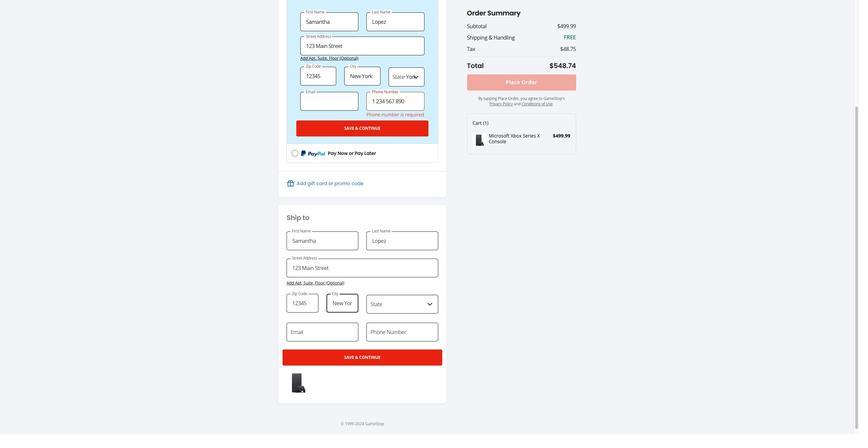 Task type: describe. For each thing, give the bounding box(es) containing it.
gift card image
[[287, 180, 295, 188]]



Task type: vqa. For each thing, say whether or not it's contained in the screenshot.
Save $25 When You Buy $250+ In-Store IMAGE
no



Task type: locate. For each thing, give the bounding box(es) containing it.
microsoft xbox series x console image
[[287, 371, 311, 395]]

None email field
[[300, 92, 358, 111], [287, 323, 358, 342], [300, 92, 358, 111], [287, 323, 358, 342]]

microsoft xbox series x console image
[[473, 133, 487, 147]]

tab list
[[287, 0, 438, 163]]

None text field
[[300, 12, 358, 31], [366, 12, 425, 31], [300, 67, 336, 86], [287, 232, 358, 250], [287, 259, 438, 277], [287, 294, 318, 313], [300, 12, 358, 31], [366, 12, 425, 31], [300, 67, 336, 86], [287, 232, 358, 250], [287, 259, 438, 277], [287, 294, 318, 313]]

None text field
[[300, 37, 425, 56], [344, 67, 380, 86], [366, 232, 438, 250], [327, 294, 358, 313], [300, 37, 425, 56], [344, 67, 380, 86], [366, 232, 438, 250], [327, 294, 358, 313]]

None telephone field
[[366, 92, 425, 111], [366, 323, 438, 342], [366, 92, 425, 111], [366, 323, 438, 342]]



